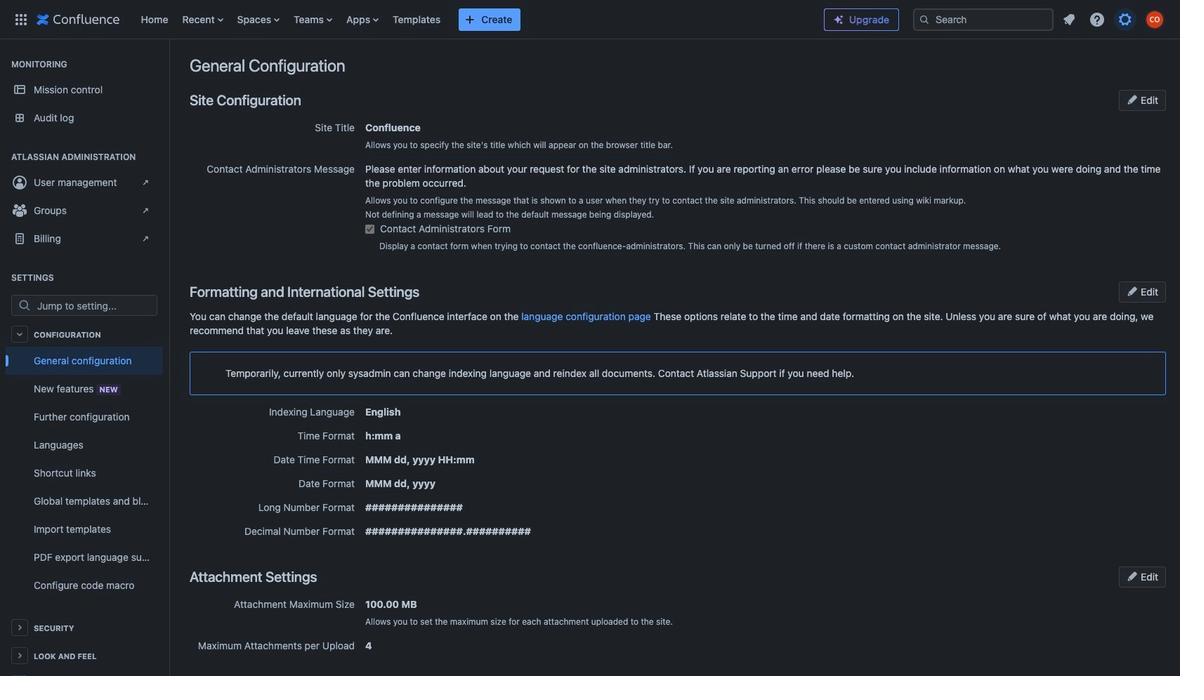 Task type: vqa. For each thing, say whether or not it's contained in the screenshot.
Appswitcher Icon
yes



Task type: locate. For each thing, give the bounding box(es) containing it.
0 vertical spatial small image
[[1127, 94, 1138, 105]]

None search field
[[913, 8, 1054, 31]]

list
[[134, 0, 813, 39], [1057, 7, 1172, 32]]

region
[[6, 347, 163, 600]]

small image
[[1127, 94, 1138, 105], [1127, 571, 1138, 582]]

notification icon image
[[1061, 11, 1078, 28]]

confluence image
[[37, 11, 120, 28], [37, 11, 120, 28]]

1 vertical spatial small image
[[1127, 571, 1138, 582]]

main content
[[169, 39, 1180, 53]]

global element
[[8, 0, 813, 39]]

None checkbox
[[365, 224, 374, 234]]

1 small image from the top
[[1127, 94, 1138, 105]]

banner
[[0, 0, 1180, 42]]

Settings Search field
[[33, 296, 157, 315]]

0 horizontal spatial list
[[134, 0, 813, 39]]

help icon image
[[1089, 11, 1106, 28]]

1 horizontal spatial list
[[1057, 7, 1172, 32]]

settings icon image
[[1117, 11, 1134, 28]]



Task type: describe. For each thing, give the bounding box(es) containing it.
appswitcher icon image
[[13, 11, 30, 28]]

collapse sidebar image
[[153, 46, 184, 74]]

list for appswitcher icon
[[134, 0, 813, 39]]

small image
[[1127, 286, 1138, 297]]

list for premium icon
[[1057, 7, 1172, 32]]

search image
[[919, 14, 930, 25]]

Search field
[[913, 8, 1054, 31]]

premium image
[[833, 14, 844, 25]]

2 small image from the top
[[1127, 571, 1138, 582]]



